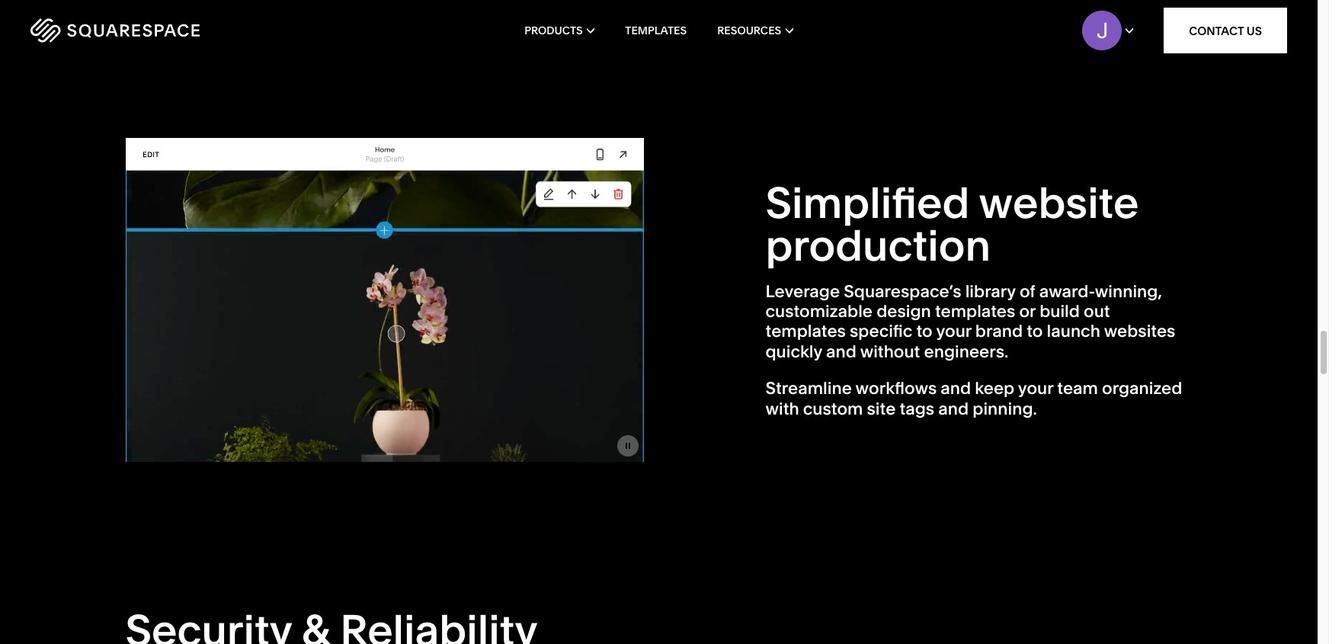 Task type: locate. For each thing, give the bounding box(es) containing it.
products
[[525, 24, 583, 37]]

leverage squarespace's library of award-winning, customizable design templates or build out templates specific to your brand to launch websites quickly and without engineers.
[[766, 281, 1176, 362]]

streamline
[[766, 378, 852, 399]]

your left brand
[[936, 321, 972, 342]]

specific
[[850, 321, 913, 342]]

contact us link
[[1164, 8, 1288, 53]]

0 horizontal spatial your
[[936, 321, 972, 342]]

and
[[826, 341, 857, 362], [941, 378, 971, 399], [939, 398, 969, 419]]

brand
[[976, 321, 1023, 342]]

1 vertical spatial your
[[1018, 378, 1054, 399]]

and inside "leverage squarespace's library of award-winning, customizable design templates or build out templates specific to your brand to launch websites quickly and without engineers."
[[826, 341, 857, 362]]

your right keep
[[1018, 378, 1054, 399]]

templates
[[935, 301, 1016, 322], [766, 321, 846, 342]]

to
[[917, 321, 933, 342], [1027, 321, 1043, 342]]

custom
[[803, 398, 863, 419]]

0 vertical spatial your
[[936, 321, 972, 342]]

simplified
[[766, 177, 970, 228]]

keep
[[975, 378, 1015, 399]]

your
[[936, 321, 972, 342], [1018, 378, 1054, 399]]

to right specific
[[917, 321, 933, 342]]

design
[[877, 301, 931, 322]]

1 horizontal spatial your
[[1018, 378, 1054, 399]]

0 horizontal spatial to
[[917, 321, 933, 342]]

and down engineers.
[[941, 378, 971, 399]]

squarespace logo link
[[30, 18, 282, 43]]

0 horizontal spatial templates
[[766, 321, 846, 342]]

templates
[[625, 24, 687, 37]]

library
[[966, 281, 1016, 302]]

production
[[766, 219, 991, 271]]

winning,
[[1095, 281, 1163, 302]]

1 horizontal spatial templates
[[935, 301, 1016, 322]]

templates up engineers.
[[935, 301, 1016, 322]]

contact
[[1189, 23, 1244, 38]]

1 horizontal spatial to
[[1027, 321, 1043, 342]]

of
[[1020, 281, 1036, 302]]

workflows
[[856, 378, 937, 399]]

engineers.
[[924, 341, 1009, 362]]

and down the customizable
[[826, 341, 857, 362]]

launch
[[1047, 321, 1101, 342]]

templates down leverage
[[766, 321, 846, 342]]

templates link
[[625, 0, 687, 61]]

contact us
[[1189, 23, 1262, 38]]

to right brand
[[1027, 321, 1043, 342]]

simplified website production
[[766, 177, 1139, 271]]

quickly
[[766, 341, 823, 362]]

out
[[1084, 301, 1110, 322]]



Task type: vqa. For each thing, say whether or not it's contained in the screenshot.
THE SQUARESPACE LOGO
yes



Task type: describe. For each thing, give the bounding box(es) containing it.
streamline workflows and keep your team organized with custom site tags and pinning.
[[766, 378, 1183, 419]]

and right the tags
[[939, 398, 969, 419]]

without
[[860, 341, 920, 362]]

or
[[1020, 301, 1036, 322]]

your inside streamline workflows and keep your team organized with custom site tags and pinning.
[[1018, 378, 1054, 399]]

website
[[979, 177, 1139, 228]]

award-
[[1040, 281, 1095, 302]]

squarespace's
[[844, 281, 962, 302]]

products button
[[525, 0, 595, 61]]

organized
[[1102, 378, 1183, 399]]

build
[[1040, 301, 1080, 322]]

websites
[[1104, 321, 1176, 342]]

tags
[[900, 398, 935, 419]]

1 to from the left
[[917, 321, 933, 342]]

leverage
[[766, 281, 840, 302]]

2 to from the left
[[1027, 321, 1043, 342]]

team
[[1058, 378, 1099, 399]]

resources button
[[717, 0, 793, 61]]

customizable
[[766, 301, 873, 322]]

pinning.
[[973, 398, 1037, 419]]

squarespace logo image
[[30, 18, 200, 43]]

your inside "leverage squarespace's library of award-winning, customizable design templates or build out templates specific to your brand to launch websites quickly and without engineers."
[[936, 321, 972, 342]]

video element
[[125, 138, 644, 462]]

site
[[867, 398, 896, 419]]

resources
[[717, 24, 782, 37]]

us
[[1247, 23, 1262, 38]]

with
[[766, 398, 799, 419]]



